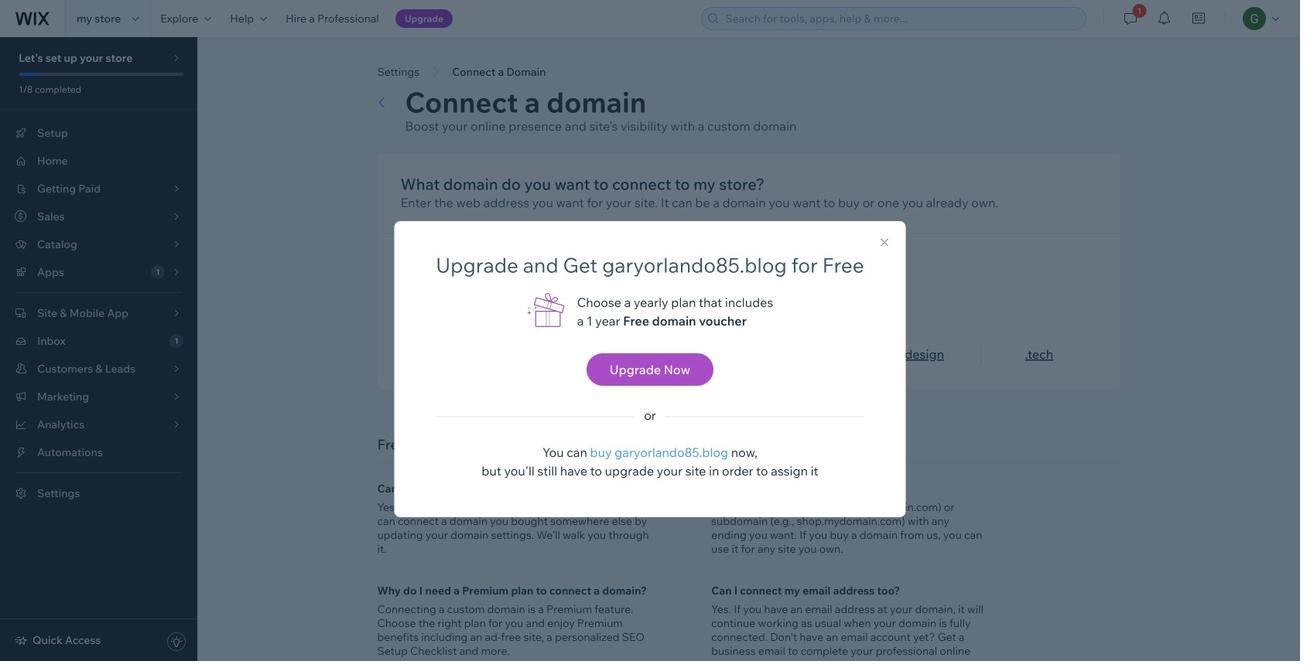 Task type: locate. For each thing, give the bounding box(es) containing it.
Search for tools, apps, help & more... field
[[721, 8, 1082, 29]]

e.g. mystunningwebsite.com field
[[427, 262, 785, 293]]



Task type: describe. For each thing, give the bounding box(es) containing it.
sidebar element
[[0, 37, 197, 662]]



Task type: vqa. For each thing, say whether or not it's contained in the screenshot.
& within the DROPDOWN BUTTON
no



